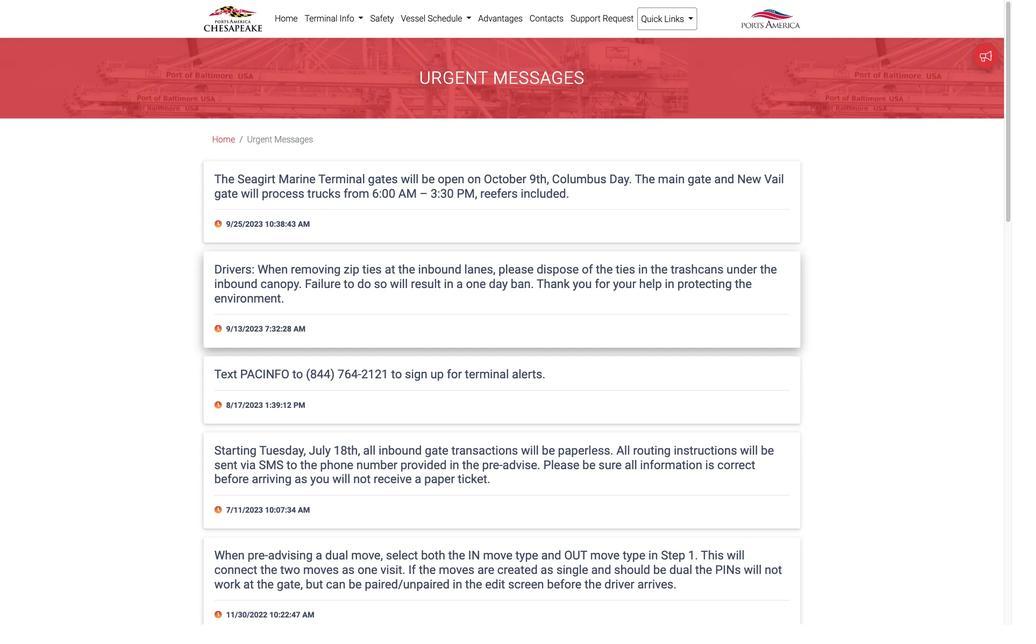 Task type: vqa. For each thing, say whether or not it's contained in the screenshot.
anchor image
no



Task type: describe. For each thing, give the bounding box(es) containing it.
request
[[603, 13, 634, 23]]

1 vertical spatial home
[[212, 134, 235, 145]]

18th,
[[334, 443, 360, 458]]

sign
[[405, 367, 428, 382]]

will up correct
[[740, 443, 758, 458]]

paper
[[424, 472, 455, 487]]

in inside starting tuesday, july 18th, all inbound gate transactions will be paperless. all routing instructions will be sent via sms to the phone number provided in the pre-advise. please be sure all information is correct before arriving as you will not receive a paper ticket.
[[450, 458, 459, 472]]

zip
[[344, 262, 359, 277]]

reefers
[[480, 186, 518, 201]]

seagirt
[[238, 172, 276, 186]]

not inside when pre-advising a dual move, select both the in move type and out move type in step 1. this will connect the two moves as one visit. if the moves are created as single and should be dual the pins will not work at the gate, but can be paired/unpaired in the edit screen before the driver arrives.
[[765, 563, 782, 577]]

terminal inside the seagirt marine terminal gates will be open on october 9th, columbus day. the main gate and new vail gate will process trucks from 6:00 am – 3:30 pm, reefers included.
[[318, 172, 365, 186]]

ticket.
[[458, 472, 491, 487]]

7/11/2023
[[226, 506, 263, 515]]

terminal info
[[305, 13, 356, 23]]

a inside starting tuesday, july 18th, all inbound gate transactions will be paperless. all routing instructions will be sent via sms to the phone number provided in the pre-advise. please be sure all information is correct before arriving as you will not receive a paper ticket.
[[415, 472, 421, 487]]

pm,
[[457, 186, 477, 201]]

columbus
[[552, 172, 607, 186]]

number
[[357, 458, 398, 472]]

the left "in"
[[448, 548, 465, 563]]

0 vertical spatial home
[[275, 13, 298, 23]]

gate inside starting tuesday, july 18th, all inbound gate transactions will be paperless. all routing instructions will be sent via sms to the phone number provided in the pre-advise. please be sure all information is correct before arriving as you will not receive a paper ticket.
[[425, 443, 449, 458]]

will down phone
[[333, 472, 350, 487]]

protecting
[[678, 277, 732, 291]]

3:30
[[431, 186, 454, 201]]

(844)
[[306, 367, 335, 382]]

terminal
[[465, 367, 509, 382]]

the down under
[[735, 277, 752, 291]]

all
[[617, 443, 630, 458]]

at inside drivers: when removing zip ties at the inbound lanes, please dispose of the ties in the trashcans under the inbound canopy.  failure to do so will result in a one day ban. thank you for your help in protecting the environment.
[[385, 262, 395, 277]]

visit.
[[381, 563, 406, 577]]

1.
[[688, 548, 698, 563]]

the left two
[[260, 563, 277, 577]]

pre- inside when pre-advising a dual move, select both the in move type and out move type in step 1. this will connect the two moves as one visit. if the moves are created as single and should be dual the pins will not work at the gate, but can be paired/unpaired in the edit screen before the driver arrives.
[[248, 548, 268, 563]]

2121
[[361, 367, 388, 382]]

do
[[357, 277, 371, 291]]

marine
[[279, 172, 316, 186]]

support request
[[571, 13, 634, 23]]

trucks
[[307, 186, 341, 201]]

clock image for the seagirt marine terminal gates will be open on october 9th, columbus day. the main gate and new vail gate will process trucks from 6:00 am – 3:30 pm, reefers included.
[[214, 220, 224, 228]]

8/17/2023
[[226, 401, 263, 410]]

inbound up result
[[418, 262, 462, 277]]

the down july
[[300, 458, 317, 472]]

vessel schedule
[[401, 13, 464, 23]]

0 horizontal spatial urgent
[[247, 134, 272, 145]]

1 horizontal spatial as
[[342, 563, 355, 577]]

in right help
[[665, 277, 675, 291]]

clock image for drivers: when removing zip ties at the inbound lanes, please dispose of the ties in the trashcans under the inbound canopy.  failure to do so will result in a one day ban. thank you for your help in protecting the environment.
[[214, 325, 224, 333]]

text pacinfo to (844) 764-2121 to sign up for terminal alerts.
[[214, 367, 546, 382]]

work
[[214, 577, 240, 592]]

driver
[[605, 577, 635, 592]]

at inside when pre-advising a dual move, select both the in move type and out move type in step 1. this will connect the two moves as one visit. if the moves are created as single and should be dual the pins will not work at the gate, but can be paired/unpaired in the edit screen before the driver arrives.
[[243, 577, 254, 592]]

1 horizontal spatial urgent messages
[[419, 68, 585, 88]]

canopy.
[[261, 277, 302, 291]]

july
[[309, 443, 331, 458]]

0 horizontal spatial gate
[[214, 186, 238, 201]]

advising
[[268, 548, 313, 563]]

the seagirt marine terminal gates will be open on october 9th, columbus day. the main gate and new vail gate will process trucks from 6:00 am – 3:30 pm, reefers included.
[[214, 172, 784, 201]]

advantages link
[[475, 8, 526, 29]]

select
[[386, 548, 418, 563]]

contacts
[[530, 13, 564, 23]]

will inside drivers: when removing zip ties at the inbound lanes, please dispose of the ties in the trashcans under the inbound canopy.  failure to do so will result in a one day ban. thank you for your help in protecting the environment.
[[390, 277, 408, 291]]

the down are
[[465, 577, 482, 592]]

october
[[484, 172, 527, 186]]

single
[[557, 563, 588, 577]]

created
[[497, 563, 538, 577]]

1 vertical spatial messages
[[274, 134, 313, 145]]

clock image for when pre-advising a dual move, select both the in move type and out move type in step 1. this will connect the two moves as one visit. if the moves are created as single and should be dual the pins will not work at the gate, but can be paired/unpaired in the edit screen before the driver arrives.
[[214, 611, 224, 619]]

0 horizontal spatial all
[[363, 443, 376, 458]]

of
[[582, 262, 593, 277]]

alerts.
[[512, 367, 546, 382]]

2 horizontal spatial gate
[[688, 172, 712, 186]]

one inside drivers: when removing zip ties at the inbound lanes, please dispose of the ties in the trashcans under the inbound canopy.  failure to do so will result in a one day ban. thank you for your help in protecting the environment.
[[466, 277, 486, 291]]

10:22:47
[[269, 611, 300, 620]]

day
[[489, 277, 508, 291]]

clock image for starting tuesday, july 18th, all inbound gate transactions will be paperless. all routing instructions will be sent via sms to the phone number provided in the pre-advise. please be sure all information is correct before arriving as you will not receive a paper ticket.
[[214, 506, 224, 514]]

inbound inside starting tuesday, july 18th, all inbound gate transactions will be paperless. all routing instructions will be sent via sms to the phone number provided in the pre-advise. please be sure all information is correct before arriving as you will not receive a paper ticket.
[[379, 443, 422, 458]]

1 horizontal spatial and
[[591, 563, 611, 577]]

6:00
[[372, 186, 396, 201]]

thank
[[537, 277, 570, 291]]

9/13/2023 7:32:28 am
[[224, 325, 306, 334]]

sms
[[259, 458, 284, 472]]

10:07:34
[[265, 506, 296, 515]]

advise.
[[503, 458, 541, 472]]

11/30/2022 10:22:47 am
[[224, 611, 314, 620]]

day.
[[610, 172, 632, 186]]

to inside starting tuesday, july 18th, all inbound gate transactions will be paperless. all routing instructions will be sent via sms to the phone number provided in the pre-advise. please be sure all information is correct before arriving as you will not receive a paper ticket.
[[287, 458, 297, 472]]

transactions
[[452, 443, 518, 458]]

the right of
[[596, 262, 613, 277]]

quick
[[641, 14, 662, 24]]

1 moves from the left
[[303, 563, 339, 577]]

on
[[468, 172, 481, 186]]

receive
[[374, 472, 412, 487]]

but
[[306, 577, 323, 592]]

support request link
[[567, 8, 637, 29]]

9th,
[[530, 172, 549, 186]]

am for terminal
[[298, 220, 310, 229]]

help
[[639, 277, 662, 291]]

1 horizontal spatial messages
[[493, 68, 585, 88]]

a inside when pre-advising a dual move, select both the in move type and out move type in step 1. this will connect the two moves as one visit. if the moves are created as single and should be dual the pins will not work at the gate, but can be paired/unpaired in the edit screen before the driver arrives.
[[316, 548, 322, 563]]

0 horizontal spatial urgent messages
[[247, 134, 313, 145]]

2 the from the left
[[635, 172, 655, 186]]

inbound down drivers:
[[214, 277, 258, 291]]

be inside the seagirt marine terminal gates will be open on october 9th, columbus day. the main gate and new vail gate will process trucks from 6:00 am – 3:30 pm, reefers included.
[[422, 172, 435, 186]]

will right pins
[[744, 563, 762, 577]]

0 horizontal spatial dual
[[325, 548, 348, 563]]

pacinfo
[[240, 367, 289, 382]]

please
[[499, 262, 534, 277]]

provided
[[401, 458, 447, 472]]

0 horizontal spatial and
[[541, 548, 561, 563]]

pm
[[294, 401, 305, 410]]

to left (844)
[[292, 367, 303, 382]]

before inside when pre-advising a dual move, select both the in move type and out move type in step 1. this will connect the two moves as one visit. if the moves are created as single and should be dual the pins will not work at the gate, but can be paired/unpaired in the edit screen before the driver arrives.
[[547, 577, 582, 592]]

phone
[[320, 458, 354, 472]]

terminal info link
[[301, 8, 367, 29]]

2 moves from the left
[[439, 563, 475, 577]]

is
[[706, 458, 715, 472]]

dispose
[[537, 262, 579, 277]]

the down 'this'
[[695, 563, 712, 577]]

out
[[564, 548, 587, 563]]

a inside drivers: when removing zip ties at the inbound lanes, please dispose of the ties in the trashcans under the inbound canopy.  failure to do so will result in a one day ban. thank you for your help in protecting the environment.
[[457, 277, 463, 291]]

1 horizontal spatial all
[[625, 458, 637, 472]]

routing
[[633, 443, 671, 458]]

step
[[661, 548, 685, 563]]

drivers:
[[214, 262, 255, 277]]

open
[[438, 172, 465, 186]]

both
[[421, 548, 445, 563]]

2 ties from the left
[[616, 262, 635, 277]]

instructions
[[674, 443, 737, 458]]



Task type: locate. For each thing, give the bounding box(es) containing it.
support
[[571, 13, 601, 23]]

0 horizontal spatial when
[[214, 548, 245, 563]]

to left sign
[[391, 367, 402, 382]]

pre- up connect
[[248, 548, 268, 563]]

1 horizontal spatial ties
[[616, 262, 635, 277]]

messages
[[493, 68, 585, 88], [274, 134, 313, 145]]

2 vertical spatial a
[[316, 548, 322, 563]]

1 vertical spatial when
[[214, 548, 245, 563]]

1 vertical spatial not
[[765, 563, 782, 577]]

in left edit on the bottom left of page
[[453, 577, 462, 592]]

1 horizontal spatial type
[[623, 548, 646, 563]]

7/11/2023 10:07:34 am
[[224, 506, 310, 515]]

pre- down transactions
[[482, 458, 503, 472]]

0 horizontal spatial the
[[214, 172, 235, 186]]

1 horizontal spatial urgent
[[419, 68, 488, 88]]

am right 10:22:47
[[302, 611, 314, 620]]

text
[[214, 367, 237, 382]]

the right under
[[760, 262, 777, 277]]

one inside when pre-advising a dual move, select both the in move type and out move type in step 1. this will connect the two moves as one visit. if the moves are created as single and should be dual the pins will not work at the gate, but can be paired/unpaired in the edit screen before the driver arrives.
[[358, 563, 378, 577]]

move right out
[[590, 548, 620, 563]]

will up pins
[[727, 548, 745, 563]]

1 vertical spatial clock image
[[214, 611, 224, 619]]

clock image
[[214, 506, 224, 514], [214, 611, 224, 619]]

the up ticket.
[[462, 458, 479, 472]]

0 horizontal spatial home link
[[212, 134, 235, 145]]

0 vertical spatial before
[[214, 472, 249, 487]]

am left –
[[398, 186, 417, 201]]

0 vertical spatial terminal
[[305, 13, 338, 23]]

0 horizontal spatial before
[[214, 472, 249, 487]]

will down seagirt
[[241, 186, 259, 201]]

1 horizontal spatial move
[[590, 548, 620, 563]]

arrives.
[[638, 577, 677, 592]]

paperless.
[[558, 443, 614, 458]]

up
[[431, 367, 444, 382]]

inbound up number
[[379, 443, 422, 458]]

0 vertical spatial one
[[466, 277, 486, 291]]

the right "if"
[[419, 563, 436, 577]]

in
[[468, 548, 480, 563]]

1 horizontal spatial pre-
[[482, 458, 503, 472]]

0 horizontal spatial at
[[243, 577, 254, 592]]

all up number
[[363, 443, 376, 458]]

pre- inside starting tuesday, july 18th, all inbound gate transactions will be paperless. all routing instructions will be sent via sms to the phone number provided in the pre-advise. please be sure all information is correct before arriving as you will not receive a paper ticket.
[[482, 458, 503, 472]]

main
[[658, 172, 685, 186]]

and inside the seagirt marine terminal gates will be open on october 9th, columbus day. the main gate and new vail gate will process trucks from 6:00 am – 3:30 pm, reefers included.
[[714, 172, 734, 186]]

home
[[275, 13, 298, 23], [212, 134, 235, 145]]

2 horizontal spatial as
[[541, 563, 554, 577]]

0 horizontal spatial type
[[516, 548, 538, 563]]

a right result
[[457, 277, 463, 291]]

at up so
[[385, 262, 395, 277]]

0 horizontal spatial moves
[[303, 563, 339, 577]]

are
[[478, 563, 495, 577]]

0 vertical spatial for
[[595, 277, 610, 291]]

as inside starting tuesday, july 18th, all inbound gate transactions will be paperless. all routing instructions will be sent via sms to the phone number provided in the pre-advise. please be sure all information is correct before arriving as you will not receive a paper ticket.
[[295, 472, 307, 487]]

0 horizontal spatial not
[[353, 472, 371, 487]]

new
[[737, 172, 762, 186]]

paired/unpaired
[[365, 577, 450, 592]]

a right advising
[[316, 548, 322, 563]]

move
[[483, 548, 513, 563], [590, 548, 620, 563]]

moves
[[303, 563, 339, 577], [439, 563, 475, 577]]

am for 18th,
[[298, 506, 310, 515]]

clock image left 7/11/2023
[[214, 506, 224, 514]]

1 vertical spatial clock image
[[214, 325, 224, 333]]

9/13/2023
[[226, 325, 263, 334]]

the left seagirt
[[214, 172, 235, 186]]

1 horizontal spatial the
[[635, 172, 655, 186]]

1 vertical spatial you
[[310, 472, 330, 487]]

2 clock image from the top
[[214, 611, 224, 619]]

a down provided
[[415, 472, 421, 487]]

terminal left info
[[305, 13, 338, 23]]

pre-
[[482, 458, 503, 472], [248, 548, 268, 563]]

for
[[595, 277, 610, 291], [447, 367, 462, 382]]

1 vertical spatial home link
[[212, 134, 235, 145]]

0 horizontal spatial ties
[[362, 262, 382, 277]]

and left out
[[541, 548, 561, 563]]

1 vertical spatial one
[[358, 563, 378, 577]]

0 vertical spatial messages
[[493, 68, 585, 88]]

8/17/2023 1:39:12 pm
[[224, 401, 305, 410]]

two
[[280, 563, 300, 577]]

be
[[422, 172, 435, 186], [542, 443, 555, 458], [761, 443, 774, 458], [583, 458, 596, 472], [653, 563, 667, 577], [349, 577, 362, 592]]

and left new
[[714, 172, 734, 186]]

one down move, at left
[[358, 563, 378, 577]]

0 horizontal spatial as
[[295, 472, 307, 487]]

so
[[374, 277, 387, 291]]

dual down 'step'
[[670, 563, 692, 577]]

screen
[[508, 577, 544, 592]]

all down all
[[625, 458, 637, 472]]

2 type from the left
[[623, 548, 646, 563]]

information
[[640, 458, 703, 472]]

the down the single
[[585, 577, 602, 592]]

0 vertical spatial you
[[573, 277, 592, 291]]

3 clock image from the top
[[214, 401, 224, 409]]

1 clock image from the top
[[214, 506, 224, 514]]

clock image left 8/17/2023
[[214, 401, 224, 409]]

you inside drivers: when removing zip ties at the inbound lanes, please dispose of the ties in the trashcans under the inbound canopy.  failure to do so will result in a one day ban. thank you for your help in protecting the environment.
[[573, 277, 592, 291]]

removing
[[291, 262, 341, 277]]

0 horizontal spatial move
[[483, 548, 513, 563]]

schedule
[[428, 13, 462, 23]]

before
[[214, 472, 249, 487], [547, 577, 582, 592]]

–
[[420, 186, 428, 201]]

as up the can
[[342, 563, 355, 577]]

1 vertical spatial gate
[[214, 186, 238, 201]]

not right pins
[[765, 563, 782, 577]]

quick links
[[641, 14, 686, 24]]

0 horizontal spatial home
[[212, 134, 235, 145]]

as left the single
[[541, 563, 554, 577]]

arriving
[[252, 472, 292, 487]]

1 vertical spatial at
[[243, 577, 254, 592]]

info
[[340, 13, 354, 23]]

1 horizontal spatial gate
[[425, 443, 449, 458]]

0 vertical spatial pre-
[[482, 458, 503, 472]]

to down the tuesday,
[[287, 458, 297, 472]]

will right gates
[[401, 172, 419, 186]]

when up canopy.
[[258, 262, 288, 277]]

2 move from the left
[[590, 548, 620, 563]]

gates
[[368, 172, 398, 186]]

for right up
[[447, 367, 462, 382]]

am for zip
[[294, 325, 306, 334]]

correct
[[718, 458, 755, 472]]

764-
[[338, 367, 361, 382]]

sent
[[214, 458, 238, 472]]

when inside when pre-advising a dual move, select both the in move type and out move type in step 1. this will connect the two moves as one visit. if the moves are created as single and should be dual the pins will not work at the gate, but can be paired/unpaired in the edit screen before the driver arrives.
[[214, 548, 245, 563]]

connect
[[214, 563, 257, 577]]

1 horizontal spatial you
[[573, 277, 592, 291]]

move up are
[[483, 548, 513, 563]]

10:38:43
[[265, 220, 296, 229]]

to
[[344, 277, 354, 291], [292, 367, 303, 382], [391, 367, 402, 382], [287, 458, 297, 472]]

type up 'created'
[[516, 548, 538, 563]]

when up connect
[[214, 548, 245, 563]]

1 the from the left
[[214, 172, 235, 186]]

to inside drivers: when removing zip ties at the inbound lanes, please dispose of the ties in the trashcans under the inbound canopy.  failure to do so will result in a one day ban. thank you for your help in protecting the environment.
[[344, 277, 354, 291]]

0 vertical spatial urgent
[[419, 68, 488, 88]]

before inside starting tuesday, july 18th, all inbound gate transactions will be paperless. all routing instructions will be sent via sms to the phone number provided in the pre-advise. please be sure all information is correct before arriving as you will not receive a paper ticket.
[[214, 472, 249, 487]]

when inside drivers: when removing zip ties at the inbound lanes, please dispose of the ties in the trashcans under the inbound canopy.  failure to do so will result in a one day ban. thank you for your help in protecting the environment.
[[258, 262, 288, 277]]

2 horizontal spatial and
[[714, 172, 734, 186]]

trashcans
[[671, 262, 724, 277]]

1 move from the left
[[483, 548, 513, 563]]

0 vertical spatial clock image
[[214, 506, 224, 514]]

0 horizontal spatial you
[[310, 472, 330, 487]]

starting tuesday, july 18th, all inbound gate transactions will be paperless. all routing instructions will be sent via sms to the phone number provided in the pre-advise. please be sure all information is correct before arriving as you will not receive a paper ticket.
[[214, 443, 774, 487]]

will up advise.
[[521, 443, 539, 458]]

0 vertical spatial at
[[385, 262, 395, 277]]

and
[[714, 172, 734, 186], [541, 548, 561, 563], [591, 563, 611, 577]]

am for a
[[302, 611, 314, 620]]

1 horizontal spatial at
[[385, 262, 395, 277]]

1 vertical spatial for
[[447, 367, 462, 382]]

starting
[[214, 443, 257, 458]]

1 type from the left
[[516, 548, 538, 563]]

1 ties from the left
[[362, 262, 382, 277]]

your
[[613, 277, 636, 291]]

to down zip
[[344, 277, 354, 291]]

for left the your
[[595, 277, 610, 291]]

moves up but
[[303, 563, 339, 577]]

the
[[214, 172, 235, 186], [635, 172, 655, 186]]

2 vertical spatial gate
[[425, 443, 449, 458]]

1 horizontal spatial a
[[415, 472, 421, 487]]

dual up the can
[[325, 548, 348, 563]]

7:32:28
[[265, 325, 292, 334]]

am right 7:32:28
[[294, 325, 306, 334]]

gate down seagirt
[[214, 186, 238, 201]]

at down connect
[[243, 577, 254, 592]]

sure
[[599, 458, 622, 472]]

1 horizontal spatial when
[[258, 262, 288, 277]]

tuesday,
[[259, 443, 306, 458]]

0 horizontal spatial messages
[[274, 134, 313, 145]]

1 vertical spatial a
[[415, 472, 421, 487]]

2 clock image from the top
[[214, 325, 224, 333]]

you down phone
[[310, 472, 330, 487]]

result
[[411, 277, 441, 291]]

process
[[262, 186, 304, 201]]

as right arriving
[[295, 472, 307, 487]]

gate right main
[[688, 172, 712, 186]]

0 horizontal spatial a
[[316, 548, 322, 563]]

1 vertical spatial pre-
[[248, 548, 268, 563]]

at
[[385, 262, 395, 277], [243, 577, 254, 592]]

0 vertical spatial home link
[[271, 8, 301, 29]]

not down number
[[353, 472, 371, 487]]

the left gate,
[[257, 577, 274, 592]]

1 horizontal spatial moves
[[439, 563, 475, 577]]

the up result
[[398, 262, 415, 277]]

1 clock image from the top
[[214, 220, 224, 228]]

1 vertical spatial terminal
[[318, 172, 365, 186]]

1 horizontal spatial dual
[[670, 563, 692, 577]]

2 vertical spatial clock image
[[214, 401, 224, 409]]

clock image left 11/30/2022
[[214, 611, 224, 619]]

not inside starting tuesday, july 18th, all inbound gate transactions will be paperless. all routing instructions will be sent via sms to the phone number provided in the pre-advise. please be sure all information is correct before arriving as you will not receive a paper ticket.
[[353, 472, 371, 487]]

1 horizontal spatial one
[[466, 277, 486, 291]]

0 horizontal spatial for
[[447, 367, 462, 382]]

you down of
[[573, 277, 592, 291]]

1 horizontal spatial for
[[595, 277, 610, 291]]

0 vertical spatial clock image
[[214, 220, 224, 228]]

am right 10:07:34
[[298, 506, 310, 515]]

the right day.
[[635, 172, 655, 186]]

not
[[353, 472, 371, 487], [765, 563, 782, 577]]

when pre-advising a dual move, select both the in move type and out move type in step 1. this will connect the two moves as one visit. if the moves are created as single and should be dual the pins will not work at the gate, but can be paired/unpaired in the edit screen before the driver arrives.
[[214, 548, 782, 592]]

0 vertical spatial urgent messages
[[419, 68, 585, 88]]

under
[[727, 262, 757, 277]]

as
[[295, 472, 307, 487], [342, 563, 355, 577], [541, 563, 554, 577]]

ties
[[362, 262, 382, 277], [616, 262, 635, 277]]

in left 'step'
[[649, 548, 658, 563]]

you inside starting tuesday, july 18th, all inbound gate transactions will be paperless. all routing instructions will be sent via sms to the phone number provided in the pre-advise. please be sure all information is correct before arriving as you will not receive a paper ticket.
[[310, 472, 330, 487]]

urgent
[[419, 68, 488, 88], [247, 134, 272, 145]]

the up help
[[651, 262, 668, 277]]

in up paper
[[450, 458, 459, 472]]

1 vertical spatial all
[[625, 458, 637, 472]]

1 vertical spatial before
[[547, 577, 582, 592]]

clock image left "9/25/2023"
[[214, 220, 224, 228]]

0 horizontal spatial pre-
[[248, 548, 268, 563]]

type up should
[[623, 548, 646, 563]]

1 vertical spatial urgent
[[247, 134, 272, 145]]

ties up the your
[[616, 262, 635, 277]]

clock image left 9/13/2023
[[214, 325, 224, 333]]

please
[[544, 458, 580, 472]]

0 vertical spatial a
[[457, 277, 463, 291]]

gate,
[[277, 577, 303, 592]]

1 horizontal spatial home link
[[271, 8, 301, 29]]

1 horizontal spatial not
[[765, 563, 782, 577]]

before down the single
[[547, 577, 582, 592]]

clock image for text pacinfo to (844) 764-2121 to sign up for terminal alerts.
[[214, 401, 224, 409]]

am inside the seagirt marine terminal gates will be open on october 9th, columbus day. the main gate and new vail gate will process trucks from 6:00 am – 3:30 pm, reefers included.
[[398, 186, 417, 201]]

before down sent
[[214, 472, 249, 487]]

gate
[[688, 172, 712, 186], [214, 186, 238, 201], [425, 443, 449, 458]]

when
[[258, 262, 288, 277], [214, 548, 245, 563]]

1 horizontal spatial home
[[275, 13, 298, 23]]

terminal up from
[[318, 172, 365, 186]]

0 vertical spatial not
[[353, 472, 371, 487]]

0 horizontal spatial one
[[358, 563, 378, 577]]

0 vertical spatial all
[[363, 443, 376, 458]]

0 vertical spatial gate
[[688, 172, 712, 186]]

am right 10:38:43
[[298, 220, 310, 229]]

clock image
[[214, 220, 224, 228], [214, 325, 224, 333], [214, 401, 224, 409]]

ban.
[[511, 277, 534, 291]]

2 horizontal spatial a
[[457, 277, 463, 291]]

in
[[638, 262, 648, 277], [444, 277, 454, 291], [665, 277, 675, 291], [450, 458, 459, 472], [649, 548, 658, 563], [453, 577, 462, 592]]

9/25/2023 10:38:43 am
[[224, 220, 310, 229]]

ties up do
[[362, 262, 382, 277]]

in up help
[[638, 262, 648, 277]]

moves down "in"
[[439, 563, 475, 577]]

and up driver
[[591, 563, 611, 577]]

in right result
[[444, 277, 454, 291]]

advantages
[[478, 13, 523, 23]]

gate up provided
[[425, 443, 449, 458]]

for inside drivers: when removing zip ties at the inbound lanes, please dispose of the ties in the trashcans under the inbound canopy.  failure to do so will result in a one day ban. thank you for your help in protecting the environment.
[[595, 277, 610, 291]]

am
[[398, 186, 417, 201], [298, 220, 310, 229], [294, 325, 306, 334], [298, 506, 310, 515], [302, 611, 314, 620]]

contacts link
[[526, 8, 567, 29]]

1 vertical spatial urgent messages
[[247, 134, 313, 145]]

0 vertical spatial when
[[258, 262, 288, 277]]

one down lanes, on the left top of page
[[466, 277, 486, 291]]

will right so
[[390, 277, 408, 291]]

1 horizontal spatial before
[[547, 577, 582, 592]]



